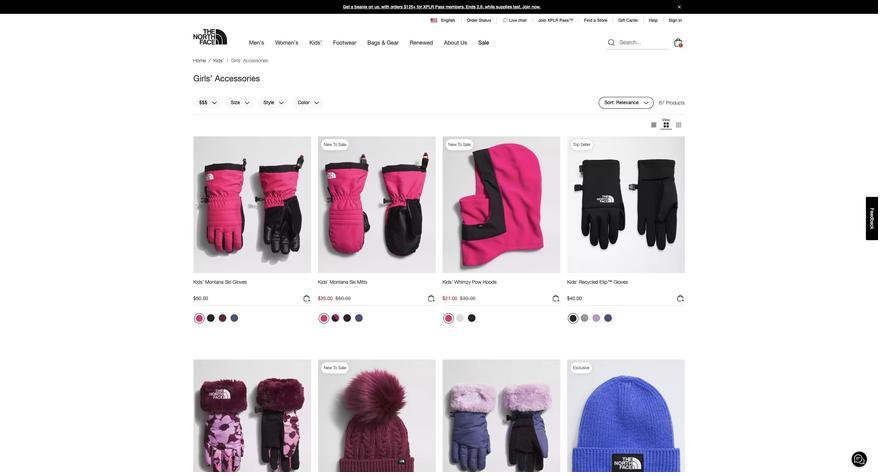 Task type: describe. For each thing, give the bounding box(es) containing it.
etip™
[[600, 279, 612, 285]]

pow
[[472, 279, 481, 285]]

color
[[298, 99, 310, 105]]

ski for gloves
[[225, 279, 231, 285]]

to for whimzy
[[458, 142, 462, 147]]

Lupine radio
[[591, 313, 602, 324]]

order
[[467, 18, 478, 23]]

ends
[[466, 4, 476, 9]]

1 horizontal spatial girls'
[[231, 57, 242, 63]]

TNF Light Grey Heather radio
[[454, 313, 465, 324]]

about
[[444, 39, 459, 46]]

top seller
[[573, 142, 590, 147]]

lupine image
[[592, 314, 600, 322]]

gift cards
[[618, 18, 638, 23]]

0 vertical spatial kids'
[[309, 39, 322, 46]]

gear
[[387, 39, 399, 46]]

now.
[[532, 4, 541, 9]]

women's
[[275, 39, 298, 46]]

kids' montana ski mitts image
[[318, 136, 436, 273]]

view list box
[[647, 117, 685, 132]]

Search search field
[[606, 36, 668, 49]]

c
[[869, 224, 875, 227]]

us
[[461, 39, 467, 46]]

live chat button
[[502, 17, 527, 24]]

tnf black radio for $30.00
[[466, 313, 477, 324]]

$50.00 button
[[193, 294, 311, 306]]

seller
[[581, 142, 590, 147]]

with
[[381, 4, 389, 9]]

a for beanie
[[351, 4, 353, 9]]

2 / from the left
[[227, 57, 228, 63]]

sale for 'kids' whimzy pow hoods' image
[[463, 142, 471, 147]]

new to sale for montana
[[324, 142, 346, 147]]

get a beanie on us, with orders $125+ for xplr pass members. ends 2.6, while supplies last. join now.
[[343, 4, 541, 9]]

$$$
[[199, 99, 207, 105]]

english link
[[431, 17, 456, 24]]

english
[[441, 18, 455, 23]]

kids' recycled etip™ gloves
[[567, 279, 628, 285]]

sort: relevance
[[604, 99, 639, 105]]

1 vertical spatial xplr
[[548, 18, 558, 23]]

0 vertical spatial accessories
[[243, 57, 268, 63]]

2 $50.00 from the left
[[335, 295, 351, 301]]

to for montana
[[333, 142, 337, 147]]

kids' whimzy pow hoods button
[[443, 279, 497, 291]]

pass™
[[559, 18, 573, 23]]

$35.00
[[318, 295, 333, 301]]

on
[[368, 4, 373, 9]]

close image
[[675, 5, 684, 8]]

get a beanie on us, with orders $125+ for xplr pass members. ends 2.6, while supplies last. join now. link
[[0, 0, 878, 14]]

1 vertical spatial girls'
[[193, 73, 213, 83]]

$40.00 button
[[567, 294, 685, 306]]

f e e d b a c k button
[[866, 197, 878, 240]]

montana for gloves
[[205, 279, 224, 285]]

join xplr pass™ link
[[538, 18, 573, 23]]

0 vertical spatial join
[[522, 4, 530, 9]]

kids' montana ski gloves button
[[193, 279, 247, 291]]

a for store
[[594, 18, 596, 23]]

gift
[[618, 18, 625, 23]]

home link
[[193, 57, 206, 63]]

the north face home page image
[[193, 29, 227, 45]]

style
[[263, 99, 274, 105]]

orders
[[390, 4, 403, 9]]

$choose color$ option group for kids' recycled etip™ gloves
[[567, 313, 614, 326]]

pass
[[435, 4, 445, 9]]

1 horizontal spatial kids' link
[[309, 33, 322, 52]]

$50.00 inside dropdown button
[[193, 295, 208, 301]]

supplies
[[496, 4, 512, 9]]

sign
[[669, 18, 677, 23]]

montana for mitts
[[330, 279, 348, 285]]

kids' oh mega fur pom beanie image
[[318, 359, 436, 472]]

men's
[[249, 39, 264, 46]]

tnf medium grey heather image
[[581, 314, 588, 322]]

size
[[231, 99, 240, 105]]

renewed
[[410, 39, 433, 46]]

1 link
[[673, 37, 684, 48]]

sale for kids' oh mega fur pom beanie image
[[338, 365, 346, 370]]

about us link
[[444, 33, 467, 52]]

get
[[343, 4, 350, 9]]

sort:
[[604, 99, 615, 105]]

new for whimzy
[[448, 142, 457, 147]]

mr. pink radio for kids' montana ski mitts
[[319, 313, 329, 324]]

kids' montana ski gloves
[[193, 279, 247, 285]]

$choose color$ option group for kids' whimzy pow hoods
[[443, 313, 478, 326]]

girls' accessories
[[193, 73, 260, 83]]

$$$ button
[[193, 97, 222, 109]]

b
[[869, 219, 875, 222]]

renewed link
[[410, 33, 433, 52]]

in
[[678, 18, 682, 23]]

cave blue radio for kids' montana ski mitts
[[353, 313, 364, 324]]

while
[[485, 4, 495, 9]]

tnf black image for tnf black option corresponding to $50.00
[[343, 314, 351, 322]]

k
[[869, 227, 875, 229]]

us,
[[374, 4, 380, 9]]

2.6,
[[477, 4, 484, 9]]

store
[[597, 18, 607, 23]]

cave blue image for mitts
[[355, 314, 363, 322]]

women's link
[[275, 33, 298, 52]]

whimzy
[[454, 279, 471, 285]]

color button
[[292, 97, 324, 109]]

size button
[[225, 97, 255, 109]]

hoods
[[483, 279, 497, 285]]

kids' recycled etip™ gloves button
[[567, 279, 628, 291]]

67 products status
[[659, 97, 685, 109]]

members.
[[446, 4, 465, 9]]

mr. pink radio for kids' montana ski gloves
[[194, 313, 204, 324]]

style button
[[258, 97, 289, 109]]

about us
[[444, 39, 467, 46]]

men's link
[[249, 33, 264, 52]]

kids' for kids' montana ski gloves
[[193, 279, 204, 285]]

67
[[659, 100, 665, 105]]



Task type: vqa. For each thing, say whether or not it's contained in the screenshot.
the right the "kids'" LINK
yes



Task type: locate. For each thing, give the bounding box(es) containing it.
2 cave blue image from the left
[[355, 314, 363, 322]]

0 horizontal spatial a
[[351, 4, 353, 9]]

2 vertical spatial a
[[869, 222, 875, 224]]

mr. pink image left tnf light grey heather radio on the right
[[445, 315, 452, 322]]

kids' montana ski gloves image
[[193, 136, 311, 273]]

1 horizontal spatial /
[[227, 57, 228, 63]]

sign in button
[[669, 18, 682, 23]]

home / kids' / girls' accessories
[[193, 57, 268, 63]]

0 horizontal spatial kids' mossbud swirl gloves image
[[193, 359, 311, 472]]

0 horizontal spatial cave blue radio
[[229, 313, 240, 324]]

$choose color$ option group for kids' montana ski gloves
[[193, 313, 240, 326]]

kids' recycled etip™ gloves image
[[567, 136, 685, 273]]

2 mr. pink radio from the left
[[319, 313, 329, 324]]

cave blue radio right fuschia pink - tnf black 'option'
[[353, 313, 364, 324]]

tnf black image for tnf black radio
[[207, 314, 214, 322]]

accessories down men's link
[[243, 57, 268, 63]]

a right find
[[594, 18, 596, 23]]

ski inside kids' montana ski gloves button
[[225, 279, 231, 285]]

fuschia pink - tnf black image
[[331, 314, 339, 322]]

products
[[666, 100, 685, 105]]

0 horizontal spatial kids'
[[213, 57, 224, 63]]

status
[[479, 18, 491, 23]]

1 montana from the left
[[205, 279, 224, 285]]

mr. pink image for kids' montana ski gloves
[[196, 315, 203, 322]]

2 horizontal spatial cave blue radio
[[602, 313, 613, 324]]

mr. pink image inside mr. pink radio
[[445, 315, 452, 322]]

to
[[333, 142, 337, 147], [458, 142, 462, 147], [333, 365, 337, 370]]

1 cave blue radio from the left
[[229, 313, 240, 324]]

Fuschia Pink - TNF Black radio
[[330, 313, 341, 324]]

1 / from the left
[[209, 57, 211, 63]]

cave blue image
[[604, 314, 612, 322]]

f
[[869, 208, 875, 211]]

cave blue image right boysenberry option
[[230, 314, 238, 322]]

ski inside kids' montana ski mitts button
[[349, 279, 356, 285]]

footwear
[[333, 39, 356, 46]]

1 ski from the left
[[225, 279, 231, 285]]

cave blue image right fuschia pink - tnf black 'option'
[[355, 314, 363, 322]]

$50.00 down kids' montana ski mitts button
[[335, 295, 351, 301]]

gift cards link
[[618, 18, 638, 23]]

cave blue radio for kids' montana ski gloves
[[229, 313, 240, 324]]

f e e d b a c k
[[869, 208, 875, 229]]

Mr. Pink radio
[[443, 313, 454, 324]]

cave blue radio for kids' recycled etip™ gloves
[[602, 313, 613, 324]]

new to sale for whimzy
[[448, 142, 471, 147]]

TNF Black radio
[[205, 313, 216, 324]]

tnf black image
[[207, 314, 214, 322], [343, 314, 351, 322], [570, 315, 576, 322]]

kids' montana ski mitts
[[318, 279, 367, 285]]

0 horizontal spatial $50.00
[[193, 295, 208, 301]]

find
[[584, 18, 592, 23]]

top
[[573, 142, 580, 147]]

ski left mitts
[[349, 279, 356, 285]]

0 horizontal spatial girls'
[[193, 73, 213, 83]]

1 e from the top
[[869, 211, 875, 214]]

&
[[382, 39, 385, 46]]

tnf black image
[[468, 314, 475, 322]]

bags
[[367, 39, 380, 46]]

e
[[869, 211, 875, 214], [869, 214, 875, 216]]

0 vertical spatial girls'
[[231, 57, 242, 63]]

tnf black radio right tnf light grey heather radio on the right
[[466, 313, 477, 324]]

girls' down home
[[193, 73, 213, 83]]

kids' whimzy pow hoods image
[[443, 136, 560, 273]]

3 mr. pink image from the left
[[445, 315, 452, 322]]

kids' right women's
[[309, 39, 322, 46]]

0 horizontal spatial mr. pink image
[[196, 315, 203, 322]]

2 $choose color$ option group from the left
[[318, 313, 365, 326]]

join right last.
[[522, 4, 530, 9]]

mr. pink radio left tnf black radio
[[194, 313, 204, 324]]

1 horizontal spatial mr. pink image
[[320, 315, 327, 322]]

mr. pink radio left fuschia pink - tnf black 'option'
[[319, 313, 329, 324]]

2 cave blue radio from the left
[[353, 313, 364, 324]]

girls' accessories element
[[231, 57, 268, 63]]

cave blue radio right boysenberry option
[[229, 313, 240, 324]]

1 $choose color$ option group from the left
[[193, 313, 240, 326]]

4 $choose color$ option group from the left
[[567, 313, 614, 326]]

find a store link
[[584, 18, 607, 23]]

kids' right home
[[213, 57, 224, 63]]

montana
[[205, 279, 224, 285], [330, 279, 348, 285]]

new for montana
[[324, 142, 332, 147]]

Boysenberry radio
[[217, 313, 228, 324]]

girls' up "girls' accessories"
[[231, 57, 242, 63]]

3 kids' from the left
[[443, 279, 453, 285]]

0 vertical spatial kids' link
[[309, 33, 322, 52]]

1 horizontal spatial kids' mossbud swirl gloves image
[[443, 359, 560, 472]]

join xplr pass™
[[538, 18, 573, 23]]

2 horizontal spatial mr. pink image
[[445, 315, 452, 322]]

boysenberry image
[[219, 314, 226, 322]]

1 horizontal spatial $50.00
[[335, 295, 351, 301]]

1 vertical spatial a
[[594, 18, 596, 23]]

kids' link
[[309, 33, 322, 52], [213, 57, 224, 63]]

1 horizontal spatial cave blue radio
[[353, 313, 364, 324]]

0 horizontal spatial tnf black image
[[207, 314, 214, 322]]

2 gloves from the left
[[614, 279, 628, 285]]

0 horizontal spatial ski
[[225, 279, 231, 285]]

1 mr. pink radio from the left
[[194, 313, 204, 324]]

a
[[351, 4, 353, 9], [594, 18, 596, 23], [869, 222, 875, 224]]

cave blue image for gloves
[[230, 314, 238, 322]]

live chat
[[509, 18, 527, 23]]

gloves
[[233, 279, 247, 285], [614, 279, 628, 285]]

accessories down the home / kids' / girls' accessories
[[215, 73, 260, 83]]

cave blue radio right lupine option
[[602, 313, 613, 324]]

2 horizontal spatial tnf black radio
[[568, 313, 578, 324]]

0 horizontal spatial cave blue image
[[230, 314, 238, 322]]

2 e from the top
[[869, 214, 875, 216]]

bags & gear
[[367, 39, 399, 46]]

1 horizontal spatial gloves
[[614, 279, 628, 285]]

find a store
[[584, 18, 607, 23]]

mr. pink image left tnf black radio
[[196, 315, 203, 322]]

e up d on the right of the page
[[869, 211, 875, 214]]

relevance
[[616, 99, 639, 105]]

bags & gear link
[[367, 33, 399, 52]]

0 horizontal spatial tnf black radio
[[341, 313, 353, 324]]

1 kids' mossbud swirl gloves image from the left
[[193, 359, 311, 472]]

kids' mossbud swirl gloves image
[[193, 359, 311, 472], [443, 359, 560, 472]]

kids' link right women's link
[[309, 33, 322, 52]]

order status
[[467, 18, 491, 23]]

0 horizontal spatial montana
[[205, 279, 224, 285]]

mitts
[[357, 279, 367, 285]]

view button
[[660, 117, 672, 132]]

1 kids' from the left
[[193, 279, 204, 285]]

tnf black image left 'boysenberry' image
[[207, 314, 214, 322]]

2 kids' from the left
[[318, 279, 328, 285]]

1 $50.00 from the left
[[193, 295, 208, 301]]

2 kids' mossbud swirl gloves image from the left
[[443, 359, 560, 472]]

$40.00
[[567, 295, 582, 301]]

tnf black radio right fuschia pink - tnf black 'option'
[[341, 313, 353, 324]]

1 horizontal spatial mr. pink radio
[[319, 313, 329, 324]]

kids' link right home
[[213, 57, 224, 63]]

/ up "girls' accessories"
[[227, 57, 228, 63]]

mr. pink image
[[196, 315, 203, 322], [320, 315, 327, 322], [445, 315, 452, 322]]

kids' for kids' montana ski mitts
[[318, 279, 328, 285]]

kids' montana ski mitts button
[[318, 279, 367, 291]]

order status link
[[467, 18, 491, 23]]

2 horizontal spatial tnf black image
[[570, 315, 576, 322]]

help link
[[649, 18, 658, 23]]

4 kids' from the left
[[567, 279, 578, 285]]

/ right home link
[[209, 57, 211, 63]]

live
[[509, 18, 517, 23]]

xplr right for
[[423, 4, 434, 9]]

gloves right etip™
[[614, 279, 628, 285]]

last.
[[513, 4, 521, 9]]

kids' for kids' recycled etip™ gloves
[[567, 279, 578, 285]]

$50.00 up tnf black radio
[[193, 295, 208, 301]]

view
[[662, 117, 670, 122]]

0 horizontal spatial join
[[522, 4, 530, 9]]

d
[[869, 216, 875, 219]]

0 horizontal spatial gloves
[[233, 279, 247, 285]]

cave blue image
[[230, 314, 238, 322], [355, 314, 363, 322]]

1 horizontal spatial tnf black image
[[343, 314, 351, 322]]

1 vertical spatial kids'
[[213, 57, 224, 63]]

0 vertical spatial xplr
[[423, 4, 434, 9]]

/
[[209, 57, 211, 63], [227, 57, 228, 63]]

1 cave blue image from the left
[[230, 314, 238, 322]]

TNF Medium Grey Heather radio
[[579, 313, 590, 324]]

0 horizontal spatial kids' link
[[213, 57, 224, 63]]

1 horizontal spatial montana
[[330, 279, 348, 285]]

cards
[[626, 18, 638, 23]]

ski for mitts
[[349, 279, 356, 285]]

mr. pink image for kids' montana ski mitts
[[320, 315, 327, 322]]

67 products
[[659, 100, 685, 105]]

kids'
[[193, 279, 204, 285], [318, 279, 328, 285], [443, 279, 453, 285], [567, 279, 578, 285]]

1 horizontal spatial join
[[538, 18, 546, 23]]

mr. pink image for kids' whimzy pow hoods
[[445, 315, 452, 322]]

xplr left pass™
[[548, 18, 558, 23]]

kids'
[[309, 39, 322, 46], [213, 57, 224, 63]]

beanie
[[354, 4, 367, 9]]

gloves for kids' montana ski gloves
[[233, 279, 247, 285]]

2 horizontal spatial a
[[869, 222, 875, 224]]

1 horizontal spatial ski
[[349, 279, 356, 285]]

tnf black image for the rightmost tnf black option
[[570, 315, 576, 322]]

girls'
[[231, 57, 242, 63], [193, 73, 213, 83]]

1 horizontal spatial cave blue image
[[355, 314, 363, 322]]

1 horizontal spatial a
[[594, 18, 596, 23]]

tnf black image inside radio
[[207, 314, 214, 322]]

kids' for kids' whimzy pow hoods
[[443, 279, 453, 285]]

recycled
[[579, 279, 598, 285]]

$choose color$ option group for kids' montana ski mitts
[[318, 313, 365, 326]]

chat
[[518, 18, 527, 23]]

home
[[193, 57, 206, 63]]

2 ski from the left
[[349, 279, 356, 285]]

ski
[[225, 279, 231, 285], [349, 279, 356, 285]]

ski up $50.00 dropdown button
[[225, 279, 231, 285]]

kids' whimzy pow hoods
[[443, 279, 497, 285]]

0 horizontal spatial /
[[209, 57, 211, 63]]

tnf black radio for $50.00
[[341, 313, 353, 324]]

2 mr. pink image from the left
[[320, 315, 327, 322]]

3 $choose color$ option group from the left
[[443, 313, 478, 326]]

sign in
[[669, 18, 682, 23]]

join down 'now.'
[[538, 18, 546, 23]]

tnf black image right fuschia pink - tnf black 'option'
[[343, 314, 351, 322]]

1 horizontal spatial xplr
[[548, 18, 558, 23]]

a inside button
[[869, 222, 875, 224]]

exclusive
[[573, 365, 589, 370]]

accessories
[[243, 57, 268, 63], [215, 73, 260, 83]]

xplr
[[423, 4, 434, 9], [548, 18, 558, 23]]

0 horizontal spatial xplr
[[423, 4, 434, 9]]

1 horizontal spatial tnf black radio
[[466, 313, 477, 324]]

Mr. Pink radio
[[194, 313, 204, 324], [319, 313, 329, 324]]

sale for kids' montana ski mitts image
[[338, 142, 346, 147]]

1 gloves from the left
[[233, 279, 247, 285]]

search all image
[[607, 38, 616, 47]]

$choose color$ option group
[[193, 313, 240, 326], [318, 313, 365, 326], [443, 313, 478, 326], [567, 313, 614, 326]]

$125+
[[404, 4, 416, 9]]

1 horizontal spatial kids'
[[309, 39, 322, 46]]

mr. pink image left fuschia pink - tnf black 'option'
[[320, 315, 327, 322]]

a up k
[[869, 222, 875, 224]]

3 cave blue radio from the left
[[602, 313, 613, 324]]

1 vertical spatial join
[[538, 18, 546, 23]]

1 vertical spatial accessories
[[215, 73, 260, 83]]

0 vertical spatial a
[[351, 4, 353, 9]]

gloves up $50.00 dropdown button
[[233, 279, 247, 285]]

gloves for kids' recycled etip™ gloves
[[614, 279, 628, 285]]

1 vertical spatial kids' link
[[213, 57, 224, 63]]

0 horizontal spatial mr. pink radio
[[194, 313, 204, 324]]

2 montana from the left
[[330, 279, 348, 285]]

a right get
[[351, 4, 353, 9]]

Cave Blue radio
[[229, 313, 240, 324], [353, 313, 364, 324], [602, 313, 613, 324]]

1 mr. pink image from the left
[[196, 315, 203, 322]]

sort: relevance button
[[599, 97, 654, 109]]

tnf light grey heather image
[[456, 314, 464, 322]]

tnf black radio left tnf medium grey heather option
[[568, 313, 578, 324]]

e up b
[[869, 214, 875, 216]]

TNF Black radio
[[341, 313, 353, 324], [466, 313, 477, 324], [568, 313, 578, 324]]

sale link
[[478, 33, 489, 52]]

1
[[680, 43, 681, 47]]

tnf black image left tnf medium grey heather option
[[570, 315, 576, 322]]

$21.00
[[443, 295, 457, 301]]

kids' tnf™ box logo cuffed beanie image
[[567, 359, 685, 472]]

for
[[417, 4, 422, 9]]

$30.00
[[460, 295, 475, 301]]



